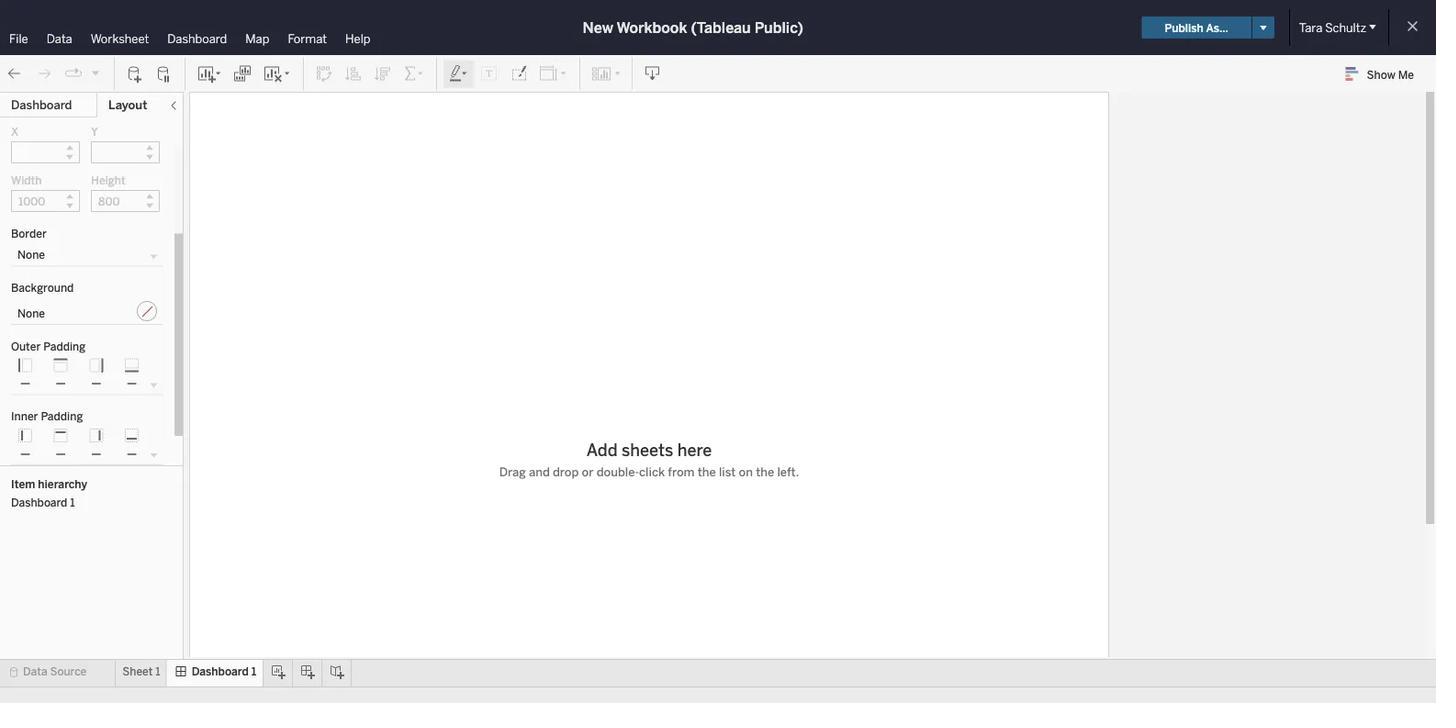 Task type: describe. For each thing, give the bounding box(es) containing it.
sort ascending image
[[345, 65, 363, 83]]

schultz
[[1326, 20, 1367, 35]]

sheet
[[122, 666, 153, 679]]

2 the from the left
[[756, 465, 775, 480]]

here
[[678, 441, 712, 461]]

map
[[246, 31, 270, 46]]

dashboard up new worksheet image on the top
[[167, 31, 227, 46]]

outer padding
[[11, 340, 86, 353]]

width
[[11, 174, 42, 187]]

item
[[11, 478, 35, 491]]

download image
[[644, 65, 662, 83]]

public)
[[755, 19, 804, 36]]

format workbook image
[[510, 65, 528, 83]]

highlight image
[[448, 65, 469, 83]]

workbook
[[617, 19, 688, 36]]

add sheets here drag and drop or double-click from the list on the left.
[[500, 441, 800, 480]]

new
[[583, 19, 614, 36]]

item hierarchy dashboard 1
[[11, 478, 87, 510]]

show/hide cards image
[[592, 65, 621, 83]]

dashboard down redo 'image'
[[11, 98, 72, 113]]

click
[[640, 465, 665, 480]]

from
[[668, 465, 695, 480]]

swap rows and columns image
[[315, 65, 334, 83]]

tara schultz
[[1300, 20, 1367, 35]]

Height text field
[[91, 190, 160, 212]]

Y text field
[[91, 141, 160, 164]]

hierarchy
[[38, 478, 87, 491]]

publish
[[1165, 21, 1204, 34]]

background
[[11, 282, 74, 295]]

Width text field
[[11, 190, 80, 212]]

outer
[[11, 340, 41, 353]]

or
[[582, 465, 594, 480]]

format
[[288, 31, 327, 46]]

inner
[[11, 410, 38, 424]]

add
[[587, 441, 618, 461]]

on
[[739, 465, 753, 480]]

redo image
[[35, 65, 53, 83]]

publish as... button
[[1143, 17, 1252, 39]]

tara
[[1300, 20, 1323, 35]]

padding for outer padding
[[43, 340, 86, 353]]

height
[[91, 174, 126, 187]]

none for background
[[17, 307, 45, 320]]

1 for dashboard 1
[[252, 666, 256, 679]]

help
[[346, 31, 371, 46]]

clear sheet image
[[263, 65, 292, 83]]

inner padding
[[11, 410, 83, 424]]

double-
[[597, 465, 640, 480]]

as...
[[1207, 21, 1229, 34]]



Task type: locate. For each thing, give the bounding box(es) containing it.
2 none from the top
[[17, 307, 45, 320]]

1 horizontal spatial the
[[756, 465, 775, 480]]

1 none button from the top
[[11, 244, 164, 267]]

sheet 1
[[122, 666, 161, 679]]

padding
[[43, 340, 86, 353], [41, 410, 83, 424]]

pause auto updates image
[[155, 65, 174, 83]]

me
[[1399, 68, 1415, 81]]

show me
[[1368, 68, 1415, 81]]

1 vertical spatial data
[[23, 666, 47, 679]]

and
[[529, 465, 550, 480]]

1 horizontal spatial 1
[[156, 666, 161, 679]]

new data source image
[[126, 65, 144, 83]]

1 vertical spatial none
[[17, 307, 45, 320]]

X text field
[[11, 141, 80, 164]]

none down background
[[17, 307, 45, 320]]

data for data
[[47, 31, 72, 46]]

0 horizontal spatial 1
[[70, 497, 75, 510]]

2 horizontal spatial 1
[[252, 666, 256, 679]]

fit image
[[539, 65, 569, 83]]

none down border
[[17, 249, 45, 262]]

none button
[[11, 244, 164, 267], [11, 299, 164, 325]]

the left "list"
[[698, 465, 716, 480]]

drop
[[553, 465, 579, 480]]

none button down background
[[11, 299, 164, 325]]

dashboard inside item hierarchy dashboard 1
[[11, 497, 67, 510]]

sort descending image
[[374, 65, 392, 83]]

2 none button from the top
[[11, 299, 164, 325]]

padding for inner padding
[[41, 410, 83, 424]]

source
[[50, 666, 87, 679]]

border
[[11, 227, 47, 240]]

dashboard 1
[[192, 666, 256, 679]]

totals image
[[403, 65, 425, 83]]

0 vertical spatial data
[[47, 31, 72, 46]]

0 vertical spatial none
[[17, 249, 45, 262]]

x
[[11, 125, 19, 138]]

data left source
[[23, 666, 47, 679]]

list
[[719, 465, 736, 480]]

1 vertical spatial padding
[[41, 410, 83, 424]]

(tableau
[[691, 19, 751, 36]]

0 vertical spatial padding
[[43, 340, 86, 353]]

new workbook (tableau public)
[[583, 19, 804, 36]]

none button for background
[[11, 299, 164, 325]]

1 vertical spatial none button
[[11, 299, 164, 325]]

none
[[17, 249, 45, 262], [17, 307, 45, 320]]

y
[[91, 125, 98, 138]]

1 inside item hierarchy dashboard 1
[[70, 497, 75, 510]]

show labels image
[[481, 65, 499, 83]]

left.
[[778, 465, 800, 480]]

1 for sheet 1
[[156, 666, 161, 679]]

collapse image
[[168, 100, 179, 111]]

drag
[[500, 465, 526, 480]]

file
[[9, 31, 28, 46]]

dashboard
[[167, 31, 227, 46], [11, 98, 72, 113], [11, 497, 67, 510], [192, 666, 249, 679]]

padding right inner
[[41, 410, 83, 424]]

0 vertical spatial none button
[[11, 244, 164, 267]]

dashboard right "sheet 1"
[[192, 666, 249, 679]]

the right the on
[[756, 465, 775, 480]]

0 horizontal spatial the
[[698, 465, 716, 480]]

show
[[1368, 68, 1396, 81]]

publish as...
[[1165, 21, 1229, 34]]

layout
[[108, 98, 147, 113]]

—
[[20, 377, 30, 390], [56, 377, 66, 390], [91, 377, 101, 390], [127, 377, 137, 390], [20, 447, 30, 461], [56, 447, 66, 461], [91, 447, 101, 461], [127, 447, 137, 461]]

new worksheet image
[[197, 65, 222, 83]]

1
[[70, 497, 75, 510], [156, 666, 161, 679], [252, 666, 256, 679]]

duplicate image
[[233, 65, 252, 83]]

data up replay animation image
[[47, 31, 72, 46]]

none for border
[[17, 249, 45, 262]]

data for data source
[[23, 666, 47, 679]]

none button for border
[[11, 244, 164, 267]]

replay animation image
[[64, 65, 83, 83]]

1 the from the left
[[698, 465, 716, 480]]

data
[[47, 31, 72, 46], [23, 666, 47, 679]]

none button up background
[[11, 244, 164, 267]]

data source
[[23, 666, 87, 679]]

the
[[698, 465, 716, 480], [756, 465, 775, 480]]

padding right outer
[[43, 340, 86, 353]]

sheets
[[622, 441, 674, 461]]

worksheet
[[91, 31, 149, 46]]

undo image
[[6, 65, 24, 83]]

replay animation image
[[90, 67, 101, 78]]

show me button
[[1338, 60, 1431, 88]]

1 none from the top
[[17, 249, 45, 262]]

dashboard down item on the left of the page
[[11, 497, 67, 510]]



Task type: vqa. For each thing, say whether or not it's contained in the screenshot.
1st NONE button from the top of the page
yes



